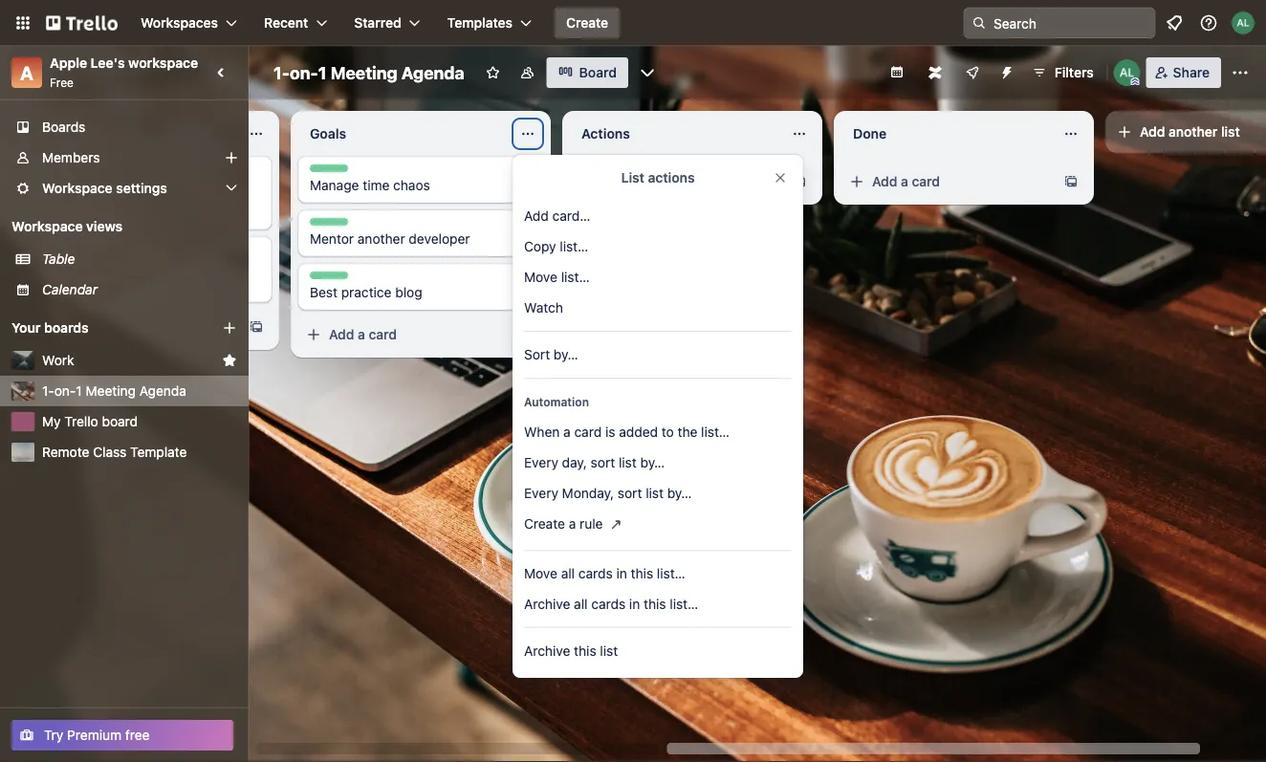 Task type: vqa. For each thing, say whether or not it's contained in the screenshot.
Trello
yes



Task type: locate. For each thing, give the bounding box(es) containing it.
1 vertical spatial sort
[[618, 486, 642, 501]]

list
[[1222, 124, 1241, 140], [619, 455, 637, 471], [646, 486, 664, 501], [600, 643, 618, 659]]

archive this list
[[524, 643, 618, 659]]

1 vertical spatial meeting
[[86, 383, 136, 399]]

2 goal from the top
[[310, 219, 335, 232]]

board link
[[547, 57, 628, 88]]

create for create
[[566, 15, 609, 31]]

in inside "link"
[[629, 597, 640, 612]]

0 vertical spatial 1-
[[274, 62, 290, 83]]

Search field
[[987, 9, 1155, 37]]

new training program
[[38, 177, 172, 193]]

can you please give feedback on the report? link
[[38, 256, 260, 295]]

meeting down starred
[[331, 62, 398, 83]]

1 horizontal spatial 1-on-1 meeting agenda
[[274, 62, 465, 83]]

meeting up the board
[[86, 383, 136, 399]]

1 vertical spatial 1
[[76, 383, 82, 399]]

0 vertical spatial on-
[[290, 62, 318, 83]]

1 horizontal spatial 1-
[[274, 62, 290, 83]]

Actions text field
[[570, 119, 781, 149]]

meeting
[[331, 62, 398, 83], [86, 383, 136, 399]]

0 vertical spatial by…
[[554, 347, 579, 363]]

1 goal from the top
[[310, 166, 335, 179]]

add a card
[[601, 174, 669, 189], [873, 174, 941, 189], [329, 327, 397, 343]]

apple lee (applelee29) image
[[1232, 11, 1255, 34]]

sort right day,
[[591, 455, 615, 471]]

0 vertical spatial every
[[524, 455, 559, 471]]

all inside "link"
[[574, 597, 588, 612]]

0 horizontal spatial sort
[[591, 455, 615, 471]]

1- up my
[[42, 383, 54, 399]]

every
[[524, 455, 559, 471], [524, 486, 559, 501]]

you
[[66, 258, 89, 274]]

list down show menu image
[[1222, 124, 1241, 140]]

this for move all cards in this list…
[[631, 566, 654, 582]]

all
[[561, 566, 575, 582], [574, 597, 588, 612]]

card…
[[553, 208, 591, 224]]

create left rule
[[524, 516, 565, 532]]

1-on-1 meeting agenda inside text field
[[274, 62, 465, 83]]

1 vertical spatial move
[[524, 566, 558, 582]]

card left is
[[575, 424, 602, 440]]

watch link
[[513, 293, 804, 323]]

trello
[[64, 414, 98, 430]]

workspace views
[[11, 219, 123, 234]]

add down actions
[[601, 174, 626, 189]]

2 every from the top
[[524, 486, 559, 501]]

3 color: green, title: "goal" element from the top
[[310, 272, 348, 286]]

create inside create a rule 'link'
[[524, 516, 565, 532]]

sort
[[524, 347, 550, 363]]

members
[[42, 150, 100, 166]]

0 horizontal spatial agenda
[[139, 383, 186, 399]]

1 move from the top
[[524, 269, 558, 285]]

1 vertical spatial another
[[358, 231, 405, 247]]

1 vertical spatial archive
[[524, 643, 571, 659]]

add down best
[[329, 327, 354, 343]]

in up archive all cards in this list…
[[617, 566, 627, 582]]

move down copy
[[524, 269, 558, 285]]

when
[[524, 424, 560, 440]]

every monday, sort list by… link
[[513, 478, 804, 509]]

agenda left "star or unstar board" icon
[[402, 62, 465, 83]]

another inside goal mentor another developer
[[358, 231, 405, 247]]

1 up trello
[[76, 383, 82, 399]]

every down when
[[524, 455, 559, 471]]

this
[[631, 566, 654, 582], [644, 597, 666, 612], [574, 643, 597, 659]]

my trello board
[[42, 414, 138, 430]]

list
[[621, 170, 645, 186]]

the right to
[[678, 424, 698, 440]]

archive all cards in this list…
[[524, 597, 699, 612]]

create from template… image
[[792, 174, 808, 189], [249, 320, 264, 335]]

every day, sort list by…
[[524, 455, 665, 471]]

all down move all cards in this list…
[[574, 597, 588, 612]]

automation
[[524, 395, 589, 409]]

by… down when a card is added to the list… "link"
[[641, 455, 665, 471]]

recent button
[[253, 8, 339, 38]]

by… for day,
[[641, 455, 665, 471]]

mentor
[[310, 231, 354, 247]]

goal inside goal best practice blog
[[310, 273, 335, 286]]

a down practice
[[358, 327, 365, 343]]

workspaces button
[[129, 8, 249, 38]]

2 horizontal spatial by…
[[668, 486, 692, 501]]

0 vertical spatial create
[[566, 15, 609, 31]]

add a card down done
[[873, 174, 941, 189]]

2 archive from the top
[[524, 643, 571, 659]]

the inside "link"
[[678, 424, 698, 440]]

another
[[1169, 124, 1218, 140], [358, 231, 405, 247]]

1 horizontal spatial 1
[[318, 62, 327, 83]]

1 vertical spatial in
[[629, 597, 640, 612]]

add a card down practice
[[329, 327, 397, 343]]

this for archive all cards in this list…
[[644, 597, 666, 612]]

add a card button down blog
[[299, 320, 513, 350]]

1 vertical spatial agenda
[[139, 383, 186, 399]]

0 vertical spatial cards
[[579, 566, 613, 582]]

chaos
[[393, 177, 430, 193]]

0 vertical spatial meeting
[[331, 62, 398, 83]]

2 horizontal spatial add a card
[[873, 174, 941, 189]]

goal for best
[[310, 273, 335, 286]]

create
[[566, 15, 609, 31], [524, 516, 565, 532]]

0 horizontal spatial create from template… image
[[249, 320, 264, 335]]

1 vertical spatial all
[[574, 597, 588, 612]]

2 vertical spatial color: green, title: "goal" element
[[310, 272, 348, 286]]

settings
[[116, 180, 167, 196]]

1 horizontal spatial add a card button
[[570, 166, 785, 197]]

the inside can you please give feedback on the report?
[[38, 277, 58, 293]]

practice
[[341, 285, 392, 300]]

this up archive all cards in this list… "link"
[[631, 566, 654, 582]]

1 horizontal spatial meeting
[[331, 62, 398, 83]]

list… up archive all cards in this list… "link"
[[657, 566, 686, 582]]

manage time chaos link
[[310, 176, 532, 195]]

add a card button for done
[[842, 166, 1056, 197]]

0 horizontal spatial add a card button
[[299, 320, 513, 350]]

0 horizontal spatial create
[[524, 516, 565, 532]]

create from template… image for done
[[1064, 174, 1079, 189]]

1 vertical spatial create from template… image
[[249, 320, 264, 335]]

0 horizontal spatial add a card
[[329, 327, 397, 343]]

Board name text field
[[264, 57, 474, 88]]

list… down card…
[[560, 239, 589, 254]]

a
[[20, 61, 33, 84]]

every day, sort list by… link
[[513, 448, 804, 478]]

try premium free button
[[11, 720, 233, 751]]

sort for day,
[[591, 455, 615, 471]]

1 horizontal spatial on-
[[290, 62, 318, 83]]

goal down goals
[[310, 166, 335, 179]]

manage
[[310, 177, 359, 193]]

workspace
[[128, 55, 198, 71]]

blog
[[395, 285, 423, 300]]

1 vertical spatial the
[[678, 424, 698, 440]]

goal down manage
[[310, 219, 335, 232]]

0 vertical spatial color: green, title: "goal" element
[[310, 165, 348, 179]]

calendar power-up image
[[890, 64, 905, 79]]

move down create a rule
[[524, 566, 558, 582]]

1-on-1 meeting agenda up the board
[[42, 383, 186, 399]]

sort down every day, sort list by… link
[[618, 486, 642, 501]]

the for report?
[[38, 277, 58, 293]]

move
[[524, 269, 558, 285], [524, 566, 558, 582]]

a inside 'link'
[[569, 516, 576, 532]]

1 vertical spatial this
[[644, 597, 666, 612]]

move for move all cards in this list…
[[524, 566, 558, 582]]

a down done "text box"
[[901, 174, 909, 189]]

all down create a rule
[[561, 566, 575, 582]]

create up "board" link
[[566, 15, 609, 31]]

list… down move all cards in this list… link in the bottom of the page
[[670, 597, 699, 612]]

create for create a rule
[[524, 516, 565, 532]]

1- down the recent
[[274, 62, 290, 83]]

add card… link
[[513, 201, 804, 232]]

1 color: green, title: "goal" element from the top
[[310, 165, 348, 179]]

day,
[[562, 455, 587, 471]]

another right mentor
[[358, 231, 405, 247]]

1 vertical spatial workspace
[[11, 219, 83, 234]]

create inside create button
[[566, 15, 609, 31]]

workspace up table on the left top of page
[[11, 219, 83, 234]]

move inside move list… link
[[524, 269, 558, 285]]

in
[[617, 566, 627, 582], [629, 597, 640, 612]]

0 horizontal spatial the
[[38, 277, 58, 293]]

1 vertical spatial goal
[[310, 219, 335, 232]]

1 vertical spatial create from template… image
[[520, 327, 536, 343]]

workspace down members
[[42, 180, 113, 196]]

1 vertical spatial cards
[[592, 597, 626, 612]]

card up add card… link
[[641, 174, 669, 189]]

goal down mentor
[[310, 273, 335, 286]]

0 vertical spatial move
[[524, 269, 558, 285]]

0 horizontal spatial meeting
[[86, 383, 136, 399]]

1 inside text field
[[318, 62, 327, 83]]

0 vertical spatial archive
[[524, 597, 571, 612]]

filters button
[[1026, 57, 1100, 88]]

a left rule
[[569, 516, 576, 532]]

remote
[[42, 444, 89, 460]]

workspace inside the workspace settings dropdown button
[[42, 180, 113, 196]]

0 vertical spatial this
[[631, 566, 654, 582]]

add a card up add card… link
[[601, 174, 669, 189]]

0 horizontal spatial another
[[358, 231, 405, 247]]

list down when a card is added to the list…
[[619, 455, 637, 471]]

color: green, title: "goal" element down manage
[[310, 218, 348, 232]]

on- down work
[[54, 383, 76, 399]]

1 horizontal spatial create from template… image
[[1064, 174, 1079, 189]]

meeting inside 1-on-1 meeting agenda text field
[[331, 62, 398, 83]]

1-
[[274, 62, 290, 83], [42, 383, 54, 399]]

1 every from the top
[[524, 455, 559, 471]]

when a card is added to the list…
[[524, 424, 730, 440]]

0 horizontal spatial on-
[[54, 383, 76, 399]]

0 vertical spatial agenda
[[402, 62, 465, 83]]

copy
[[524, 239, 556, 254]]

1 vertical spatial color: green, title: "goal" element
[[310, 218, 348, 232]]

1 vertical spatial 1-
[[42, 383, 54, 399]]

give
[[136, 258, 162, 274]]

0 vertical spatial all
[[561, 566, 575, 582]]

0 vertical spatial in
[[617, 566, 627, 582]]

add
[[1140, 124, 1166, 140], [601, 174, 626, 189], [873, 174, 898, 189], [524, 208, 549, 224], [329, 327, 354, 343]]

add down done
[[873, 174, 898, 189]]

starred
[[354, 15, 402, 31]]

2 move from the top
[[524, 566, 558, 582]]

work
[[42, 353, 74, 368]]

2 vertical spatial goal
[[310, 273, 335, 286]]

by… right sort
[[554, 347, 579, 363]]

add a card button for goals
[[299, 320, 513, 350]]

1 horizontal spatial create
[[566, 15, 609, 31]]

goal for manage
[[310, 166, 335, 179]]

color: green, title: "goal" element down mentor
[[310, 272, 348, 286]]

try
[[44, 728, 64, 743]]

by… down every day, sort list by… link
[[668, 486, 692, 501]]

2 vertical spatial this
[[574, 643, 597, 659]]

this inside move all cards in this list… link
[[631, 566, 654, 582]]

color: green, title: "goal" element
[[310, 165, 348, 179], [310, 218, 348, 232], [310, 272, 348, 286]]

2 horizontal spatial add a card button
[[842, 166, 1056, 197]]

1 archive from the top
[[524, 597, 571, 612]]

1 horizontal spatial another
[[1169, 124, 1218, 140]]

goal inside goal manage time chaos
[[310, 166, 335, 179]]

recent
[[264, 15, 308, 31]]

agenda up my trello board link
[[139, 383, 186, 399]]

0 vertical spatial create from template… image
[[1064, 174, 1079, 189]]

0 vertical spatial the
[[38, 277, 58, 293]]

template
[[130, 444, 187, 460]]

the down can
[[38, 277, 58, 293]]

archive down archive all cards in this list…
[[524, 643, 571, 659]]

this member is an admin of this board. image
[[1132, 77, 1140, 86]]

0 vertical spatial 1-on-1 meeting agenda
[[274, 62, 465, 83]]

cards up archive all cards in this list…
[[579, 566, 613, 582]]

2 vertical spatial by…
[[668, 486, 692, 501]]

this inside archive all cards in this list… "link"
[[644, 597, 666, 612]]

add board image
[[222, 321, 237, 336]]

color: green, title: "goal" element down goals
[[310, 165, 348, 179]]

1 vertical spatial create
[[524, 516, 565, 532]]

cards inside "link"
[[592, 597, 626, 612]]

1 horizontal spatial by…
[[641, 455, 665, 471]]

in down move all cards in this list… link in the bottom of the page
[[629, 597, 640, 612]]

1 vertical spatial by…
[[641, 455, 665, 471]]

1-on-1 meeting agenda down starred
[[274, 62, 465, 83]]

1 vertical spatial 1-on-1 meeting agenda
[[42, 383, 186, 399]]

feedback
[[165, 258, 223, 274]]

1 horizontal spatial in
[[629, 597, 640, 612]]

1 vertical spatial every
[[524, 486, 559, 501]]

apple lee's workspace free
[[50, 55, 198, 89]]

3 goal from the top
[[310, 273, 335, 286]]

card down practice
[[369, 327, 397, 343]]

a right when
[[564, 424, 571, 440]]

automation image
[[992, 57, 1019, 84]]

0 vertical spatial goal
[[310, 166, 335, 179]]

goal inside goal mentor another developer
[[310, 219, 335, 232]]

1 horizontal spatial sort
[[618, 486, 642, 501]]

2 color: green, title: "goal" element from the top
[[310, 218, 348, 232]]

move all cards in this list…
[[524, 566, 686, 582]]

1 horizontal spatial agenda
[[402, 62, 465, 83]]

apple lee (applelee29) image
[[1114, 59, 1141, 86]]

0 vertical spatial sort
[[591, 455, 615, 471]]

cards down move all cards in this list…
[[592, 597, 626, 612]]

add down apple lee (applelee29) image
[[1140, 124, 1166, 140]]

1 down recent dropdown button
[[318, 62, 327, 83]]

1 horizontal spatial the
[[678, 424, 698, 440]]

on- down recent dropdown button
[[290, 62, 318, 83]]

0 vertical spatial create from template… image
[[792, 174, 808, 189]]

add a card button down done "text box"
[[842, 166, 1056, 197]]

create from template… image for goals
[[520, 327, 536, 343]]

sort for monday,
[[618, 486, 642, 501]]

archive for archive all cards in this list…
[[524, 597, 571, 612]]

0 horizontal spatial in
[[617, 566, 627, 582]]

add inside button
[[1140, 124, 1166, 140]]

this down archive all cards in this list…
[[574, 643, 597, 659]]

create from template… image
[[1064, 174, 1079, 189], [520, 327, 536, 343]]

members link
[[0, 143, 249, 173]]

report?
[[62, 277, 106, 293]]

0 horizontal spatial create from template… image
[[520, 327, 536, 343]]

0 vertical spatial another
[[1169, 124, 1218, 140]]

templates button
[[436, 8, 543, 38]]

this down move all cards in this list… link in the bottom of the page
[[644, 597, 666, 612]]

another down share
[[1169, 124, 1218, 140]]

list… down copy list…
[[561, 269, 590, 285]]

on- inside text field
[[290, 62, 318, 83]]

0 horizontal spatial 1
[[76, 383, 82, 399]]

free
[[50, 76, 74, 89]]

every up create a rule
[[524, 486, 559, 501]]

archive inside "link"
[[524, 597, 571, 612]]

archive up archive this list
[[524, 597, 571, 612]]

archive
[[524, 597, 571, 612], [524, 643, 571, 659]]

add a card button up add card… link
[[570, 166, 785, 197]]

monday,
[[562, 486, 614, 501]]

0 vertical spatial 1
[[318, 62, 327, 83]]

your
[[11, 320, 41, 336]]

in for archive all cards in this list…
[[629, 597, 640, 612]]

actions
[[648, 170, 695, 186]]

confluence icon image
[[929, 66, 942, 79]]

list… right to
[[701, 424, 730, 440]]

workspace visible image
[[520, 65, 535, 80]]

by…
[[554, 347, 579, 363], [641, 455, 665, 471], [668, 486, 692, 501]]

0 vertical spatial workspace
[[42, 180, 113, 196]]

move inside move all cards in this list… link
[[524, 566, 558, 582]]

workspace for workspace settings
[[42, 180, 113, 196]]



Task type: describe. For each thing, give the bounding box(es) containing it.
table link
[[42, 250, 237, 269]]

customize views image
[[638, 63, 657, 82]]

in for move all cards in this list…
[[617, 566, 627, 582]]

starred button
[[343, 8, 432, 38]]

share
[[1174, 65, 1210, 80]]

calendar link
[[42, 280, 237, 299]]

cards for archive
[[592, 597, 626, 612]]

actions
[[582, 126, 630, 142]]

back to home image
[[46, 8, 118, 38]]

a link
[[11, 57, 42, 88]]

watch
[[524, 300, 563, 316]]

work link
[[42, 351, 214, 370]]

list… inside move all cards in this list… link
[[657, 566, 686, 582]]

apple
[[50, 55, 87, 71]]

list… inside copy list… 'link'
[[560, 239, 589, 254]]

1 horizontal spatial create from template… image
[[792, 174, 808, 189]]

workspace for workspace views
[[11, 219, 83, 234]]

add another list button
[[1106, 111, 1267, 153]]

color: green, title: "goal" element for manage
[[310, 165, 348, 179]]

0 horizontal spatial 1-on-1 meeting agenda
[[42, 383, 186, 399]]

archive all cards in this list… link
[[513, 589, 804, 620]]

goal best practice blog
[[310, 273, 423, 300]]

workspaces
[[141, 15, 218, 31]]

list down every day, sort list by… link
[[646, 486, 664, 501]]

goals
[[310, 126, 346, 142]]

agenda inside text field
[[402, 62, 465, 83]]

copy list…
[[524, 239, 589, 254]]

my trello board link
[[42, 412, 237, 431]]

workspace navigation collapse icon image
[[209, 59, 235, 86]]

archive for archive this list
[[524, 643, 571, 659]]

copy list… link
[[513, 232, 804, 262]]

all for move
[[561, 566, 575, 582]]

templates
[[447, 15, 513, 31]]

list… inside when a card is added to the list… "link"
[[701, 424, 730, 440]]

my
[[42, 414, 61, 430]]

table
[[42, 251, 75, 267]]

list… inside archive all cards in this list… "link"
[[670, 597, 699, 612]]

filters
[[1055, 65, 1094, 80]]

create a rule link
[[513, 509, 804, 542]]

1 vertical spatial on-
[[54, 383, 76, 399]]

mentor another developer link
[[310, 230, 532, 249]]

new
[[38, 177, 66, 193]]

primary element
[[0, 0, 1267, 46]]

card down done "text box"
[[912, 174, 941, 189]]

time
[[363, 177, 390, 193]]

goal for mentor
[[310, 219, 335, 232]]

board
[[580, 65, 617, 80]]

1- inside text field
[[274, 62, 290, 83]]

workspace settings
[[42, 180, 167, 196]]

apple lee's workspace link
[[50, 55, 198, 71]]

move for move list…
[[524, 269, 558, 285]]

archive this list link
[[513, 636, 804, 667]]

0 horizontal spatial 1-
[[42, 383, 54, 399]]

create a rule
[[524, 516, 603, 532]]

every for every day, sort list by…
[[524, 455, 559, 471]]

goal mentor another developer
[[310, 219, 470, 247]]

color: green, title: "goal" element for best
[[310, 272, 348, 286]]

training
[[69, 177, 116, 193]]

add card…
[[524, 208, 591, 224]]

remote class template link
[[42, 443, 237, 462]]

calendar
[[42, 282, 98, 298]]

move list…
[[524, 269, 590, 285]]

add up copy
[[524, 208, 549, 224]]

can
[[38, 258, 63, 274]]

color: green, title: "goal" element for mentor
[[310, 218, 348, 232]]

added
[[619, 424, 658, 440]]

boards
[[44, 320, 89, 336]]

add another list
[[1140, 124, 1241, 140]]

by… for monday,
[[668, 486, 692, 501]]

1 horizontal spatial add a card
[[601, 174, 669, 189]]

your boards
[[11, 320, 89, 336]]

add a card button for actions
[[570, 166, 785, 197]]

0 notifications image
[[1163, 11, 1186, 34]]

new training program link
[[38, 176, 260, 195]]

card inside "link"
[[575, 424, 602, 440]]

goal manage time chaos
[[310, 166, 430, 193]]

best practice blog link
[[310, 283, 532, 302]]

star or unstar board image
[[486, 65, 501, 80]]

share button
[[1147, 57, 1222, 88]]

add a card for done
[[873, 174, 941, 189]]

is
[[606, 424, 616, 440]]

power ups image
[[965, 65, 980, 80]]

this inside archive this list link
[[574, 643, 597, 659]]

board
[[102, 414, 138, 430]]

workspace settings button
[[0, 173, 249, 204]]

can you please give feedback on the report?
[[38, 258, 242, 293]]

list… inside move list… link
[[561, 269, 590, 285]]

class
[[93, 444, 127, 460]]

sort by…
[[524, 347, 579, 363]]

to
[[662, 424, 674, 440]]

boards
[[42, 119, 85, 135]]

move list… link
[[513, 262, 804, 293]]

on
[[226, 258, 242, 274]]

a inside "link"
[[564, 424, 571, 440]]

show menu image
[[1231, 63, 1250, 82]]

when a card is added to the list… link
[[513, 417, 804, 448]]

meeting inside 1-on-1 meeting agenda link
[[86, 383, 136, 399]]

list inside button
[[1222, 124, 1241, 140]]

add a card for goals
[[329, 327, 397, 343]]

remote class template
[[42, 444, 187, 460]]

switch to… image
[[13, 13, 33, 33]]

create button
[[555, 8, 620, 38]]

best
[[310, 285, 338, 300]]

Done text field
[[842, 119, 1052, 149]]

search image
[[972, 15, 987, 31]]

rule
[[580, 516, 603, 532]]

all for archive
[[574, 597, 588, 612]]

a left actions
[[630, 174, 637, 189]]

list down archive all cards in this list…
[[600, 643, 618, 659]]

Goals text field
[[299, 119, 509, 149]]

0 horizontal spatial by…
[[554, 347, 579, 363]]

try premium free
[[44, 728, 150, 743]]

please
[[92, 258, 133, 274]]

cards for move
[[579, 566, 613, 582]]

open information menu image
[[1200, 13, 1219, 33]]

free
[[125, 728, 150, 743]]

your boards with 4 items element
[[11, 317, 193, 340]]

every for every monday, sort list by…
[[524, 486, 559, 501]]

another inside button
[[1169, 124, 1218, 140]]

program
[[120, 177, 172, 193]]

premium
[[67, 728, 122, 743]]

starred icon image
[[222, 353, 237, 368]]

the for list…
[[678, 424, 698, 440]]



